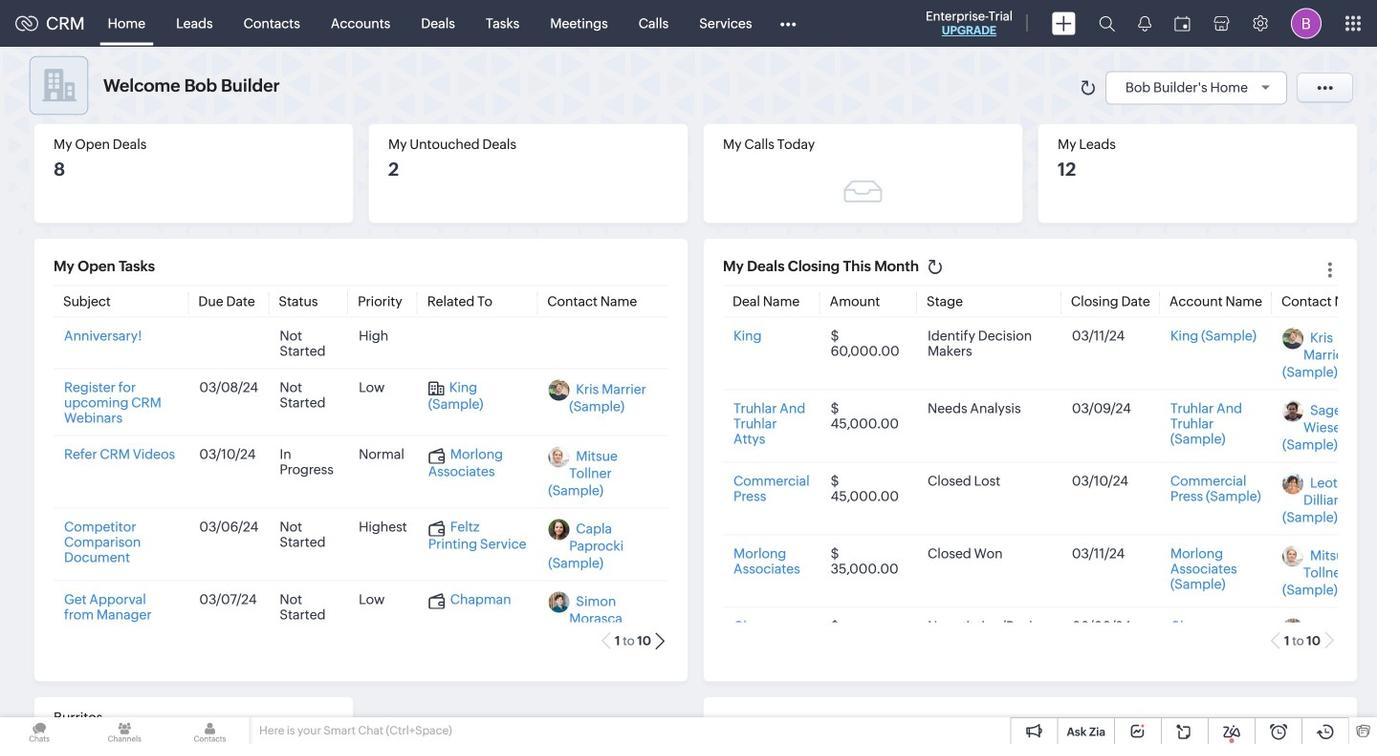 Task type: describe. For each thing, give the bounding box(es) containing it.
search image
[[1099, 15, 1115, 32]]

search element
[[1087, 0, 1127, 47]]

Other Modules field
[[767, 8, 808, 39]]

chats image
[[0, 718, 79, 745]]

create menu image
[[1052, 12, 1076, 35]]

profile element
[[1280, 0, 1333, 46]]

channels image
[[85, 718, 164, 745]]



Task type: vqa. For each thing, say whether or not it's contained in the screenshot.
Signals element
yes



Task type: locate. For each thing, give the bounding box(es) containing it.
signals element
[[1127, 0, 1163, 47]]

create menu element
[[1040, 0, 1087, 46]]

profile image
[[1291, 8, 1322, 39]]

calendar image
[[1174, 16, 1191, 31]]

contacts image
[[171, 718, 249, 745]]

signals image
[[1138, 15, 1151, 32]]

logo image
[[15, 16, 38, 31]]



